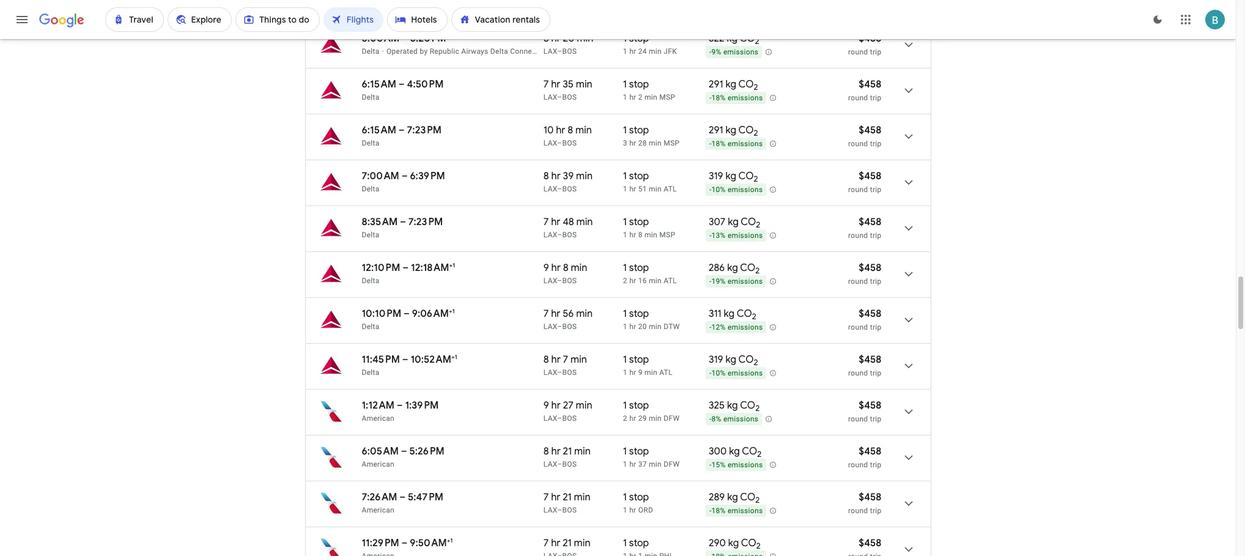 Task type: vqa. For each thing, say whether or not it's contained in the screenshot.


Task type: describe. For each thing, give the bounding box(es) containing it.
9:50 am
[[410, 537, 447, 550]]

2 for 9 hr 27 min lax – bos
[[756, 403, 760, 414]]

total duration 8 hr 21 min. element
[[544, 446, 623, 460]]

8 inside 8 hr 39 min lax – bos
[[544, 170, 549, 182]]

12 $458 from the top
[[859, 537, 882, 550]]

Departure time: 7:00 AM. text field
[[362, 170, 400, 182]]

min inside 7 hr 48 min lax – bos
[[577, 216, 593, 228]]

– inside 12:10 pm – 12:18 am + 1
[[403, 262, 409, 274]]

– inside "8 hr 7 min lax – bos"
[[558, 368, 563, 377]]

– inside 9 hr 27 min lax – bos
[[558, 414, 563, 423]]

8 hr 21 min lax – bos
[[544, 446, 591, 469]]

hr inside 1 stop 2 hr 16 min atl
[[630, 277, 637, 285]]

american for 1:12 am
[[362, 414, 395, 423]]

Departure time: 1:12 AM. text field
[[362, 400, 395, 412]]

1 up layover (1 of 1) is a 1 hr 24 min layover at john f. kennedy international airport in new york. element
[[623, 32, 627, 45]]

– inside 7 hr 48 min lax – bos
[[558, 231, 563, 239]]

Arrival time: 7:23 PM. text field
[[407, 124, 442, 136]]

min inside 9 hr 8 min lax – bos
[[571, 262, 588, 274]]

lax for 8 hr 7 min
[[544, 368, 558, 377]]

$458 round trip for 8 hr 39 min
[[849, 170, 882, 194]]

layover (1 of 1) is a 3 hr 28 min layover at minneapolis–saint paul international airport in minneapolis. element
[[623, 138, 703, 148]]

layover (1 of 1) is a 1 hr 2 min layover at minneapolis–saint paul international airport in minneapolis. element
[[623, 92, 703, 102]]

min inside 1 stop 1 hr 20 min dtw
[[649, 322, 662, 331]]

kg for 7 hr 56 min lax – bos
[[724, 308, 735, 320]]

1 inside 11:29 pm – 9:50 am + 1
[[451, 537, 453, 545]]

Arrival time: 6:39 PM. text field
[[410, 170, 445, 182]]

1 down 1 stop 1 hr ord
[[623, 537, 627, 550]]

hr inside 9 hr 8 min lax – bos
[[552, 262, 561, 274]]

main menu image
[[15, 12, 29, 27]]

1 stop flight. element for 9 hr 27 min lax – bos
[[623, 400, 649, 414]]

Departure time: 7:26 AM. text field
[[362, 491, 397, 504]]

56
[[563, 308, 574, 320]]

8 hr 20 min lax – bos
[[544, 32, 594, 56]]

leaves los angeles international airport at 1:12 am on thursday, november 23 and arrives at boston logan international airport at 1:39 pm on thursday, november 23. element
[[362, 400, 439, 412]]

emissions for 8 hr 39 min
[[728, 186, 763, 194]]

layover (1 of 1) is a 1 hr 37 min layover at dallas/fort worth international airport in dallas. element
[[623, 460, 703, 469]]

hr inside 8 hr 20 min lax – bos
[[552, 32, 561, 45]]

round for 8 hr 7 min
[[849, 369, 869, 378]]

- for 10 hr 8 min
[[710, 140, 712, 148]]

6:05 am
[[362, 446, 399, 458]]

24
[[639, 47, 647, 56]]

1 stop 1 hr 51 min atl
[[623, 170, 677, 193]]

flight details. leaves los angeles international airport at 8:35 am on thursday, november 23 and arrives at boston logan international airport at 7:23 pm on thursday, november 23. image
[[894, 214, 924, 243]]

hr inside 1 stop 1 hr 8 min msp
[[630, 231, 637, 239]]

7 for 7 hr 35 min
[[544, 78, 549, 91]]

1 lax from the top
[[544, 1, 558, 10]]

-9% emissions
[[710, 48, 759, 56]]

1 stop 1 hr 8 min msp
[[623, 216, 676, 239]]

1 up layover (1 of 1) is a 1 hr layover at o'hare international airport in chicago. 'element' at right bottom
[[623, 491, 627, 504]]

-15% emissions
[[710, 461, 763, 469]]

delta right airways
[[491, 47, 509, 56]]

stop for 1 stop 1 hr 37 min dfw
[[630, 446, 649, 458]]

hr inside 1 stop 1 hr ord
[[630, 506, 637, 515]]

jfk
[[664, 47, 677, 56]]

min inside '1 stop 2 hr 29 min dfw'
[[649, 414, 662, 423]]

7 hr 48 min lax – bos
[[544, 216, 593, 239]]

layover (1 of 1) is a 1 hr 9 min layover at hartsfield-jackson atlanta international airport in atlanta. element
[[623, 368, 703, 378]]

11:45 pm
[[362, 354, 400, 366]]

35
[[563, 78, 574, 91]]

leaves los angeles international airport at 11:45 pm on thursday, november 23 and arrives at boston logan international airport at 10:52 am on friday, november 24. element
[[362, 353, 458, 366]]

stop for 1 stop 2 hr 16 min atl
[[630, 262, 649, 274]]

– inside 9 hr 8 min lax – bos
[[558, 277, 563, 285]]

8 inside 1 stop 1 hr 8 min msp
[[639, 231, 643, 239]]

Departure time: 6:00 AM. text field
[[362, 32, 400, 45]]

8 hr 7 min lax – bos
[[544, 354, 587, 377]]

286
[[709, 262, 725, 274]]

8%
[[712, 415, 722, 424]]

2 for 7 hr 48 min lax – bos
[[757, 220, 761, 230]]

8:35 am
[[362, 216, 398, 228]]

Departure time: 11:29 PM. text field
[[362, 537, 399, 550]]

39
[[563, 170, 574, 182]]

delta inside 8:35 am – 7:23 pm delta
[[362, 231, 380, 239]]

min inside "7 hr 35 min lax – bos"
[[576, 78, 593, 91]]

7 inside "8 hr 7 min lax – bos"
[[563, 354, 569, 366]]

min inside 8 hr 39 min lax – bos
[[576, 170, 593, 182]]

290 kg co 2
[[709, 537, 761, 551]]

min inside 9 hr 27 min lax – bos
[[576, 400, 593, 412]]

co for 9 hr 27 min lax – bos
[[741, 400, 756, 412]]

layover (1 of 1) is a 1 hr 20 min layover at detroit metropolitan wayne county airport in detroit. element
[[623, 322, 703, 332]]

48
[[563, 216, 574, 228]]

300 kg co 2
[[709, 446, 762, 460]]

flight details. leaves los angeles international airport at 11:29 pm on thursday, november 23 and arrives at boston logan international airport at 9:50 am on friday, november 24. image
[[894, 535, 924, 556]]

37
[[639, 460, 647, 469]]

458 us dollars text field for 319
[[859, 354, 882, 366]]

co inside the 290 kg co 2
[[742, 537, 757, 550]]

change appearance image
[[1144, 5, 1173, 34]]

msp for 10 hr 8 min
[[664, 139, 680, 147]]

- for 7 hr 56 min
[[710, 323, 712, 332]]

1 left 37 on the bottom right of the page
[[623, 460, 628, 469]]

7:26 am – 5:47 pm american
[[362, 491, 444, 515]]

hr down 7 hr 21 min lax – bos
[[551, 537, 561, 550]]

- for 8 hr 20 min
[[710, 48, 712, 56]]

hr inside "8 hr 7 min lax – bos"
[[552, 354, 561, 366]]

min inside 1 stop 1 hr 2 min msp
[[645, 93, 658, 102]]

458 us dollars text field for 307
[[859, 216, 882, 228]]

layover (1 of 1) is a 1 hr 51 min layover at hartsfield-jackson atlanta international airport in atlanta. element
[[623, 184, 703, 194]]

8 inside 9 hr 8 min lax – bos
[[563, 262, 569, 274]]

286 kg co 2
[[709, 262, 760, 276]]

leaves los angeles international airport at 10:10 pm on thursday, november 23 and arrives at boston logan international airport at 9:06 am on friday, november 24. element
[[362, 307, 455, 320]]

51
[[639, 185, 647, 193]]

18% for 10 hr 8 min
[[712, 140, 726, 148]]

dtw
[[664, 322, 680, 331]]

min down 7 hr 21 min lax – bos
[[574, 537, 591, 550]]

hr inside 9 hr 27 min lax – bos
[[552, 400, 561, 412]]

1 inside 1 stop 2 hr 16 min atl
[[623, 262, 627, 274]]

– inside 11:29 pm – 9:50 am + 1
[[402, 537, 408, 550]]

hr inside 1 stop 1 hr 20 min dtw
[[630, 322, 637, 331]]

total duration 9 hr 8 min. element
[[544, 262, 623, 276]]

kg for 10 hr 8 min lax – bos
[[726, 124, 737, 136]]

min inside 1 stop 3 hr 28 min msp
[[649, 139, 662, 147]]

– inside 10 hr 8 min lax – bos
[[558, 139, 563, 147]]

1 down 3
[[623, 170, 627, 182]]

– inside 7 hr 21 min lax – bos
[[558, 506, 563, 515]]

9 hr 27 min lax – bos
[[544, 400, 593, 423]]

co for 8 hr 20 min lax – bos
[[740, 32, 755, 45]]

1 down total duration 7 hr 56 min. element
[[623, 322, 628, 331]]

round for 9 hr 8 min
[[849, 277, 869, 286]]

– inside 8 hr 39 min lax – bos
[[558, 185, 563, 193]]

-8% emissions
[[710, 415, 759, 424]]

1 up 'layover (1 of 1) is a 1 hr 20 min layover at detroit metropolitan wayne county airport in detroit.' element
[[623, 308, 627, 320]]

bos for 8 hr 21 min
[[563, 460, 577, 469]]

1 stop 1 hr 2 min msp
[[623, 78, 676, 102]]

hr inside 1 stop 1 hr 37 min dfw
[[630, 460, 637, 469]]

– inside the 7:26 am – 5:47 pm american
[[400, 491, 406, 504]]

– inside the 6:15 am – 7:23 pm delta
[[399, 124, 405, 136]]

min inside 1 stop 1 hr 9 min atl
[[645, 368, 658, 377]]

6:15 am – 4:50 pm delta
[[362, 78, 444, 102]]

min inside 7 hr 56 min lax – bos
[[577, 308, 593, 320]]

hr inside 1 stop 3 hr 28 min msp
[[630, 139, 637, 147]]

Arrival time: 5:26 PM. text field
[[410, 446, 445, 458]]

stop for 1 stop 1 hr ord
[[630, 491, 649, 504]]

2 for 8 hr 7 min lax – bos
[[754, 357, 759, 368]]

total duration 7 hr 35 min. element
[[544, 78, 623, 92]]

emissions for 9 hr 8 min
[[728, 277, 763, 286]]

total duration 8 hr 7 min. element
[[544, 354, 623, 368]]

$458 for 9 hr 8 min
[[859, 262, 882, 274]]

311 kg co 2
[[709, 308, 757, 322]]

hr inside 1 stop 1 hr 51 min atl
[[630, 185, 637, 193]]

stop for 1 stop
[[630, 537, 649, 550]]

7 hr 21 min lax – bos
[[544, 491, 591, 515]]

$458 round trip for 7 hr 48 min
[[849, 216, 882, 240]]

1 down total duration 8 hr 7 min. element
[[623, 368, 628, 377]]

bos for 9 hr 8 min
[[563, 277, 577, 285]]

co for 10 hr 8 min lax – bos
[[739, 124, 754, 136]]

hr inside '1 stop 2 hr 29 min dfw'
[[630, 414, 637, 423]]

11:29 pm
[[362, 537, 399, 550]]

2 for 8 hr 39 min lax – bos
[[754, 174, 759, 184]]

27
[[563, 400, 574, 412]]

round for 9 hr 27 min
[[849, 415, 869, 423]]

Arrival time: 4:50 PM. text field
[[407, 78, 444, 91]]

458 us dollars text field for 291
[[859, 124, 882, 136]]

7 hr 56 min lax – bos
[[544, 308, 593, 331]]

1 left 51
[[623, 185, 628, 193]]

departure time: 6:15 am. text field for 7:23 pm
[[362, 124, 397, 136]]

2 for 9 hr 8 min lax – bos
[[756, 266, 760, 276]]

- for 8 hr 21 min
[[710, 461, 712, 469]]

307
[[709, 216, 726, 228]]

hr inside 7 hr 56 min lax – bos
[[551, 308, 561, 320]]

total duration 9 hr 27 min. element
[[544, 400, 623, 414]]

Departure time: 11:45 PM. text field
[[362, 354, 400, 366]]

connection
[[510, 47, 550, 56]]

total duration 8 hr 20 min. element
[[544, 32, 623, 47]]

289 kg co 2
[[709, 491, 760, 506]]

Departure time: 8:35 AM. text field
[[362, 216, 398, 228]]

+ for 9:50 am
[[447, 537, 451, 545]]

29
[[639, 414, 647, 423]]

20 inside 8 hr 20 min lax – bos
[[563, 32, 575, 45]]

1 inside 11:45 pm – 10:52 am + 1
[[455, 353, 458, 361]]

1 inside '1 stop 2 hr 29 min dfw'
[[623, 400, 627, 412]]

7 hr 21 min
[[544, 537, 591, 550]]

9:06 am
[[412, 308, 449, 320]]

9 inside 1 stop 1 hr 9 min atl
[[639, 368, 643, 377]]

- for 9 hr 8 min
[[710, 277, 712, 286]]

5:26 pm
[[410, 446, 445, 458]]

round for 7 hr 35 min
[[849, 94, 869, 102]]

delta down departure time: 10:10 pm. text field
[[362, 322, 380, 331]]

$458 round trip for 8 hr 21 min
[[849, 446, 882, 469]]

hr inside 10 hr 8 min lax – bos
[[556, 124, 566, 136]]

322 kg co 2
[[709, 32, 760, 47]]

airways
[[462, 47, 489, 56]]

1 inside "10:10 pm – 9:06 am + 1"
[[453, 307, 455, 315]]

– inside 11:45 pm – 10:52 am + 1
[[403, 354, 409, 366]]

round for 7 hr 48 min
[[849, 231, 869, 240]]

lax for 9 hr 27 min
[[544, 414, 558, 423]]

delta down the 12:10 pm text field
[[362, 277, 380, 285]]

hr inside 1 stop 1 hr 2 min msp
[[630, 93, 637, 102]]

stop for 1 stop 1 hr 2 min msp
[[630, 78, 649, 91]]

10:10 pm – 9:06 am + 1
[[362, 307, 455, 320]]

min inside 8 hr 20 min lax – bos
[[577, 32, 594, 45]]

2 for 7 hr 56 min lax – bos
[[753, 312, 757, 322]]

hr inside 1 stop 1 hr 9 min atl
[[630, 368, 637, 377]]

min inside 10 hr 8 min lax – bos
[[576, 124, 592, 136]]

– up operated
[[402, 32, 408, 45]]

10:10 pm
[[362, 308, 402, 320]]

kg for 9 hr 27 min lax – bos
[[728, 400, 738, 412]]

co for 8 hr 21 min lax – bos
[[743, 446, 758, 458]]

– inside 6:15 am – 4:50 pm delta
[[399, 78, 405, 91]]

8:35 am – 7:23 pm delta
[[362, 216, 443, 239]]

$458 round trip for 10 hr 8 min
[[849, 124, 882, 148]]

8 hr 39 min lax – bos
[[544, 170, 593, 193]]

13%
[[712, 231, 726, 240]]

1 up layover (1 of 1) is a 1 hr 2 min layover at minneapolis–saint paul international airport in minneapolis. element
[[623, 78, 627, 91]]

+ for 10:52 am
[[452, 353, 455, 361]]

min inside 1 stop 1 hr 37 min dfw
[[649, 460, 662, 469]]

1:12 am
[[362, 400, 395, 412]]

1 left ord
[[623, 506, 628, 515]]

min inside 1 stop 2 hr 16 min atl
[[649, 277, 662, 285]]

1 up layover (1 of 1) is a 1 hr 8 min layover at minneapolis–saint paul international airport in minneapolis. element
[[623, 216, 627, 228]]

– inside 6:05 am – 5:26 pm american
[[401, 446, 407, 458]]

operated
[[387, 47, 418, 56]]

leaves los angeles international airport at 6:15 am on thursday, november 23 and arrives at boston logan international airport at 4:50 pm on thursday, november 23. element
[[362, 78, 444, 91]]

min inside 7 hr 21 min lax – bos
[[574, 491, 591, 504]]

2 for 8 hr 20 min lax – bos
[[755, 36, 760, 47]]

1 down total duration 7 hr 48 min. element
[[623, 231, 628, 239]]

1 stop 1 hr 37 min dfw
[[623, 446, 680, 469]]

1:12 am – 1:39 pm american
[[362, 400, 439, 423]]

1 inside 1 stop 3 hr 28 min msp
[[623, 124, 627, 136]]

1 stop 2 hr 16 min atl
[[623, 262, 677, 285]]

2 inside '1 stop 2 hr 29 min dfw'
[[623, 414, 628, 423]]

american for 7:26 am
[[362, 506, 395, 515]]

$458 for 7 hr 21 min
[[859, 491, 882, 504]]

bos for 8 hr 39 min
[[563, 185, 577, 193]]

3
[[623, 139, 628, 147]]

-18% emissions for 7 hr 21 min
[[710, 507, 763, 515]]

5:47 pm
[[408, 491, 444, 504]]

12 1 stop flight. element from the top
[[623, 537, 649, 551]]

layover (1 of 1) is a 1 hr 8 min layover at minneapolis–saint paul international airport in minneapolis. element
[[623, 230, 703, 240]]

dfw for 300
[[664, 460, 680, 469]]

lax for 8 hr 20 min
[[544, 47, 558, 56]]

delta up the "departure time: 6:00 am." text field
[[362, 1, 380, 10]]

Departure time: 12:10 PM. text field
[[362, 262, 400, 274]]

289
[[709, 491, 725, 504]]

7:00 am
[[362, 170, 400, 182]]

Arrival time: 5:20 PM. text field
[[411, 32, 446, 45]]

-10% emissions for 8 hr 39 min
[[710, 186, 763, 194]]

5:20 pm
[[411, 32, 446, 45]]

delta down the "departure time: 6:00 am." text field
[[362, 47, 380, 56]]

republic
[[430, 47, 460, 56]]

round for 8 hr 20 min
[[849, 48, 869, 56]]

trip for 9 hr 8 min
[[871, 277, 882, 286]]

2 inside 1 stop 1 hr 2 min msp
[[639, 93, 643, 102]]

1 up layover (1 of 1) is a 1 hr 9 min layover at hartsfield-jackson atlanta international airport in atlanta. element
[[623, 354, 627, 366]]

emissions for 7 hr 35 min
[[728, 94, 763, 102]]

1 stop flight. element for 8 hr 7 min lax – bos
[[623, 354, 649, 368]]

atl for 8 hr 7 min
[[660, 368, 673, 377]]

american for 6:05 am
[[362, 460, 395, 469]]

10 hr 8 min lax – bos
[[544, 124, 592, 147]]

Arrival time: 12:18 AM on  Friday, November 24. text field
[[411, 261, 455, 274]]

1 stop
[[623, 537, 649, 550]]

6:39 pm
[[410, 170, 445, 182]]

atl for 9 hr 8 min
[[664, 277, 677, 285]]

7:23 pm for 8:35 am
[[409, 216, 443, 228]]

leaves los angeles international airport at 6:15 am on thursday, november 23 and arrives at boston logan international airport at 7:23 pm on thursday, november 23. element
[[362, 124, 442, 136]]

458 us dollars text field for 300
[[859, 446, 882, 458]]

leaves los angeles international airport at 12:10 pm on thursday, november 23 and arrives at boston logan international airport at 12:18 am on friday, november 24. element
[[362, 261, 455, 274]]

round for 8 hr 39 min
[[849, 185, 869, 194]]

total duration 8 hr 39 min. element
[[544, 170, 623, 184]]

Arrival time: 9:06 AM on  Friday, November 24. text field
[[412, 307, 455, 320]]

$458 for 9 hr 27 min
[[859, 400, 882, 412]]

8 inside 10 hr 8 min lax – bos
[[568, 124, 574, 136]]

8 inside "8 hr 7 min lax – bos"
[[544, 354, 549, 366]]

delta inside the 6:15 am – 7:23 pm delta
[[362, 139, 380, 147]]

- for 9 hr 27 min
[[710, 415, 712, 424]]

- for 8 hr 39 min
[[710, 186, 712, 194]]

leaves los angeles international airport at 6:00 am on thursday, november 23 and arrives at boston logan international airport at 5:20 pm on thursday, november 23. element
[[362, 32, 446, 45]]

458 us dollars text field for 290
[[859, 537, 882, 550]]

1 stop 1 hr ord
[[623, 491, 654, 515]]

319 kg co 2 for 8 hr 39 min
[[709, 170, 759, 184]]

1 left 24
[[623, 47, 628, 56]]

18% for 7 hr 21 min
[[712, 507, 726, 515]]

flight details. leaves los angeles international airport at 6:05 am on thursday, november 23 and arrives at boston logan international airport at 5:26 pm on thursday, november 23. image
[[894, 443, 924, 472]]

6:00 am
[[362, 32, 400, 45]]



Task type: locate. For each thing, give the bounding box(es) containing it.
2 vertical spatial 458 us dollars text field
[[859, 491, 882, 504]]

$458 left flight details. leaves los angeles international airport at 12:10 pm on thursday, november 23 and arrives at boston logan international airport at 12:18 am on friday, november 24. image
[[859, 262, 882, 274]]

1 trip from the top
[[871, 48, 882, 56]]

flight details. leaves los angeles international airport at 7:00 am on thursday, november 23 and arrives at boston logan international airport at 6:39 pm on thursday, november 23. image
[[894, 168, 924, 197]]

21 inside 7 hr 21 min lax – bos
[[563, 491, 572, 504]]

– inside 8 hr 21 min lax – bos
[[558, 460, 563, 469]]

$458 left flight details. leaves los angeles international airport at 6:00 am on thursday, november 23 and arrives at boston logan international airport at 5:20 pm on thursday, november 23. image
[[859, 32, 882, 45]]

stop inside 1 stop 2 hr 16 min atl
[[630, 262, 649, 274]]

458 us dollars text field left flight details. leaves los angeles international airport at 10:10 pm on thursday, november 23 and arrives at boston logan international airport at 9:06 am on friday, november 24. image in the right of the page
[[859, 308, 882, 320]]

2 458 us dollars text field from the top
[[859, 216, 882, 228]]

stop inside 1 stop 1 hr 51 min atl
[[630, 170, 649, 182]]

kg
[[727, 32, 738, 45], [726, 78, 737, 91], [726, 124, 737, 136], [726, 170, 737, 182], [728, 216, 739, 228], [728, 262, 739, 274], [724, 308, 735, 320], [726, 354, 737, 366], [728, 400, 738, 412], [730, 446, 740, 458], [728, 491, 739, 504], [729, 537, 739, 550]]

Arrival time: 1:39 PM. text field
[[405, 400, 439, 412]]

1 -18% emissions from the top
[[710, 94, 763, 102]]

co for 7 hr 35 min lax – bos
[[739, 78, 754, 91]]

3 lax from the top
[[544, 93, 558, 102]]

319 up 307
[[709, 170, 724, 182]]

layover (1 of 1) is a 2 hr 29 min layover at dallas/fort worth international airport in dallas. element
[[623, 414, 703, 423]]

-12% emissions
[[710, 323, 763, 332]]

6 $458 from the top
[[859, 262, 882, 274]]

$458 round trip
[[849, 32, 882, 56], [849, 78, 882, 102], [849, 124, 882, 148], [849, 170, 882, 194], [849, 216, 882, 240], [849, 262, 882, 286], [849, 308, 882, 332], [849, 354, 882, 378], [849, 400, 882, 423], [849, 446, 882, 469], [849, 491, 882, 515]]

10
[[544, 124, 554, 136]]

5 stop from the top
[[630, 216, 649, 228]]

1 319 kg co 2 from the top
[[709, 170, 759, 184]]

min up '1 stop 2 hr 29 min dfw'
[[645, 368, 658, 377]]

10 $458 from the top
[[859, 446, 882, 458]]

hr left 39
[[552, 170, 561, 182]]

6 round from the top
[[849, 277, 869, 286]]

2 291 kg co 2 from the top
[[709, 124, 759, 138]]

dfw
[[664, 414, 680, 423], [664, 460, 680, 469]]

leaves los angeles international airport at 7:26 am on thursday, november 23 and arrives at boston logan international airport at 5:47 pm on thursday, november 23. element
[[362, 491, 444, 504]]

2 vertical spatial 9
[[544, 400, 549, 412]]

8
[[544, 32, 549, 45], [568, 124, 574, 136], [544, 170, 549, 182], [639, 231, 643, 239], [563, 262, 569, 274], [544, 354, 549, 366], [544, 446, 549, 458]]

2 american from the top
[[362, 460, 395, 469]]

hr left 35 on the left of page
[[551, 78, 561, 91]]

american down "1:12 am"
[[362, 414, 395, 423]]

min right 29
[[649, 414, 662, 423]]

atl right 51
[[664, 185, 677, 193]]

8 down 7 hr 56 min lax – bos
[[544, 354, 549, 366]]

Departure time: 6:15 AM. text field
[[362, 78, 397, 91], [362, 124, 397, 136]]

9 lax from the top
[[544, 368, 558, 377]]

lax inside 8 hr 39 min lax – bos
[[544, 185, 558, 193]]

min down 7 hr 56 min lax – bos
[[571, 354, 587, 366]]

$458 round trip for 7 hr 21 min
[[849, 491, 882, 515]]

emissions for 7 hr 56 min
[[728, 323, 763, 332]]

$458 round trip left flight details. leaves los angeles international airport at 6:05 am on thursday, november 23 and arrives at boston logan international airport at 5:26 pm on thursday, november 23. icon
[[849, 446, 882, 469]]

4 $458 from the top
[[859, 170, 882, 182]]

0 vertical spatial 458 us dollars text field
[[859, 124, 882, 136]]

-18% emissions
[[710, 94, 763, 102], [710, 140, 763, 148], [710, 507, 763, 515]]

2 10% from the top
[[712, 369, 726, 378]]

2 vertical spatial atl
[[660, 368, 673, 377]]

11:29 pm – 9:50 am + 1
[[362, 537, 453, 550]]

total duration 7 hr 21 min. element
[[544, 491, 623, 505], [544, 537, 623, 551]]

bos down 35 on the left of page
[[563, 93, 577, 102]]

4 lax from the top
[[544, 139, 558, 147]]

stop for 1 stop 1 hr 24 min jfk
[[630, 32, 649, 45]]

7
[[544, 78, 549, 91], [544, 216, 549, 228], [544, 308, 549, 320], [563, 354, 569, 366], [544, 491, 549, 504], [544, 537, 549, 550]]

kg for 7 hr 21 min lax – bos
[[728, 491, 739, 504]]

1 horizontal spatial 20
[[639, 322, 647, 331]]

atl
[[664, 185, 677, 193], [664, 277, 677, 285], [660, 368, 673, 377]]

11:45 pm – 10:52 am + 1
[[362, 353, 458, 366]]

delta inside 6:15 am – 4:50 pm delta
[[362, 93, 380, 102]]

3 stop from the top
[[630, 124, 649, 136]]

– inside 8 hr 20 min lax – bos
[[558, 47, 563, 56]]

319 for 8 hr 39 min
[[709, 170, 724, 182]]

– inside 1:12 am – 1:39 pm american
[[397, 400, 403, 412]]

kg for 8 hr 21 min lax – bos
[[730, 446, 740, 458]]

2 trip from the top
[[871, 94, 882, 102]]

3 round from the top
[[849, 140, 869, 148]]

flight details. leaves los angeles international airport at 7:26 am on thursday, november 23 and arrives at boston logan international airport at 5:47 pm on thursday, november 23. image
[[894, 489, 924, 518]]

total duration 10 hr 8 min. element
[[544, 124, 623, 138]]

operated by republic airways delta connection
[[387, 47, 550, 56]]

hr left dtw
[[630, 322, 637, 331]]

0 vertical spatial total duration 7 hr 21 min. element
[[544, 491, 623, 505]]

2 vertical spatial 18%
[[712, 507, 726, 515]]

1 vertical spatial atl
[[664, 277, 677, 285]]

hr inside 8 hr 21 min lax – bos
[[552, 446, 561, 458]]

1 $458 round trip from the top
[[849, 32, 882, 56]]

10 trip from the top
[[871, 461, 882, 469]]

7:26 am
[[362, 491, 397, 504]]

19%
[[712, 277, 726, 286]]

1 vertical spatial departure time: 6:15 am. text field
[[362, 124, 397, 136]]

1 dfw from the top
[[664, 414, 680, 423]]

1 vertical spatial 7:23 pm
[[409, 216, 443, 228]]

round for 7 hr 21 min
[[849, 507, 869, 515]]

hr left 51
[[630, 185, 637, 193]]

stop for 1 stop 1 hr 51 min atl
[[630, 170, 649, 182]]

5 - from the top
[[710, 231, 712, 240]]

0 vertical spatial 10%
[[712, 186, 726, 194]]

1:39 pm
[[405, 400, 439, 412]]

322
[[709, 32, 725, 45]]

min inside 1 stop 1 hr 51 min atl
[[649, 185, 662, 193]]

8 stop from the top
[[630, 354, 649, 366]]

1 stop flight. element for 8 hr 21 min lax – bos
[[623, 446, 649, 460]]

0 vertical spatial 9
[[544, 262, 549, 274]]

7 down 7 hr 21 min lax – bos
[[544, 537, 549, 550]]

1 458 us dollars text field from the top
[[859, 78, 882, 91]]

7 inside "7 hr 35 min lax – bos"
[[544, 78, 549, 91]]

Arrival time: 5:47 PM. text field
[[408, 491, 444, 504]]

total duration 7 hr 21 min. element for 290
[[544, 537, 623, 551]]

leaves los angeles international airport at 7:00 am on thursday, november 23 and arrives at boston logan international airport at 6:39 pm on thursday, november 23. element
[[362, 170, 445, 182]]

2 vertical spatial 21
[[563, 537, 572, 550]]

$458 for 7 hr 48 min
[[859, 216, 882, 228]]

325
[[709, 400, 725, 412]]

4 1 stop flight. element from the top
[[623, 170, 649, 184]]

1 6:15 am from the top
[[362, 78, 397, 91]]

10%
[[712, 186, 726, 194], [712, 369, 726, 378]]

hr inside "7 hr 35 min lax – bos"
[[551, 78, 561, 91]]

2 18% from the top
[[712, 140, 726, 148]]

total duration 7 hr 48 min. element
[[544, 216, 623, 230]]

7:23 pm for 6:15 am
[[407, 124, 442, 136]]

1 vertical spatial american
[[362, 460, 395, 469]]

min
[[577, 32, 594, 45], [649, 47, 662, 56], [576, 78, 593, 91], [645, 93, 658, 102], [576, 124, 592, 136], [649, 139, 662, 147], [576, 170, 593, 182], [649, 185, 662, 193], [577, 216, 593, 228], [645, 231, 658, 239], [571, 262, 588, 274], [649, 277, 662, 285], [577, 308, 593, 320], [649, 322, 662, 331], [571, 354, 587, 366], [645, 368, 658, 377], [576, 400, 593, 412], [649, 414, 662, 423], [575, 446, 591, 458], [649, 460, 662, 469], [574, 491, 591, 504], [574, 537, 591, 550]]

1 vertical spatial 18%
[[712, 140, 726, 148]]

flight details. leaves los angeles international airport at 1:12 am on thursday, november 23 and arrives at boston logan international airport at 1:39 pm on thursday, november 23. image
[[894, 397, 924, 427]]

2 21 from the top
[[563, 491, 572, 504]]

9 for 9 hr 8 min
[[544, 262, 549, 274]]

– right "1:12 am"
[[397, 400, 403, 412]]

0 vertical spatial departure time: 6:15 am. text field
[[362, 78, 397, 91]]

total duration 7 hr 56 min. element
[[544, 308, 623, 322]]

1 stop flight. element for 9 hr 8 min lax – bos
[[623, 262, 649, 276]]

co inside the 311 kg co 2
[[737, 308, 753, 320]]

trip for 7 hr 56 min
[[871, 323, 882, 332]]

co inside 307 kg co 2
[[741, 216, 757, 228]]

emissions for 7 hr 21 min
[[728, 507, 763, 515]]

12:18 am
[[411, 262, 449, 274]]

1 18% from the top
[[712, 94, 726, 102]]

bos inside 8 hr 20 min lax – bos
[[563, 47, 577, 56]]

1 vertical spatial total duration 7 hr 21 min. element
[[544, 537, 623, 551]]

7 left 35 on the left of page
[[544, 78, 549, 91]]

$458 for 8 hr 20 min
[[859, 32, 882, 45]]

hr left 27
[[552, 400, 561, 412]]

7:23 pm inside the 6:15 am – 7:23 pm delta
[[407, 124, 442, 136]]

1 stop 3 hr 28 min msp
[[623, 124, 680, 147]]

round left flight details. leaves los angeles international airport at 10:10 pm on thursday, november 23 and arrives at boston logan international airport at 9:06 am on friday, november 24. image in the right of the page
[[849, 323, 869, 332]]

- right layover (1 of 1) is a 3 hr 28 min layover at minneapolis–saint paul international airport in minneapolis. element
[[710, 140, 712, 148]]

american inside 6:05 am – 5:26 pm american
[[362, 460, 395, 469]]

2 -10% emissions from the top
[[710, 369, 763, 378]]

dfw inside '1 stop 2 hr 29 min dfw'
[[664, 414, 680, 423]]

6:15 am – 7:23 pm delta
[[362, 124, 442, 147]]

lax down 'total duration 9 hr 27 min.' element at the bottom
[[544, 414, 558, 423]]

458 US dollars text field
[[859, 32, 882, 45], [859, 354, 882, 366], [859, 446, 882, 458]]

4 stop from the top
[[630, 170, 649, 182]]

6 - from the top
[[710, 277, 712, 286]]

0 vertical spatial 6:15 am
[[362, 78, 397, 91]]

319
[[709, 170, 724, 182], [709, 354, 724, 366]]

9 - from the top
[[710, 415, 712, 424]]

9 down 7 hr 48 min lax – bos
[[544, 262, 549, 274]]

3 $458 round trip from the top
[[849, 124, 882, 148]]

1 stop 2 hr 29 min dfw
[[623, 400, 680, 423]]

atl inside 1 stop 1 hr 9 min atl
[[660, 368, 673, 377]]

bos for 7 hr 56 min
[[563, 322, 577, 331]]

2 $458 round trip from the top
[[849, 78, 882, 102]]

1 stop flight. element up 51
[[623, 170, 649, 184]]

kg for 8 hr 39 min lax – bos
[[726, 170, 737, 182]]

msp
[[660, 93, 676, 102], [664, 139, 680, 147], [660, 231, 676, 239]]

11 trip from the top
[[871, 507, 882, 515]]

$458 for 10 hr 8 min
[[859, 124, 882, 136]]

9 hr 8 min lax – bos
[[544, 262, 588, 285]]

round for 7 hr 56 min
[[849, 323, 869, 332]]

3 -18% emissions from the top
[[710, 507, 763, 515]]

1 stop flight. element for 8 hr 39 min lax – bos
[[623, 170, 649, 184]]

458 us dollars text field for 319
[[859, 170, 882, 182]]

10% up 325
[[712, 369, 726, 378]]

hr left ord
[[630, 506, 637, 515]]

458 US dollars text field
[[859, 78, 882, 91], [859, 216, 882, 228], [859, 308, 882, 320], [859, 400, 882, 412]]

Departure time: 10:10 PM. text field
[[362, 308, 402, 320]]

co for 8 hr 39 min lax – bos
[[739, 170, 754, 182]]

7:23 pm inside 8:35 am – 7:23 pm delta
[[409, 216, 443, 228]]

stop up layover (1 of 1) is a 1 hr 8 min layover at minneapolis–saint paul international airport in minneapolis. element
[[630, 216, 649, 228]]

1 vertical spatial 9
[[639, 368, 643, 377]]

kg for 8 hr 7 min lax – bos
[[726, 354, 737, 366]]

-10% emissions up 307 kg co 2
[[710, 186, 763, 194]]

2 inside 322 kg co 2
[[755, 36, 760, 47]]

kg inside 322 kg co 2
[[727, 32, 738, 45]]

325 kg co 2
[[709, 400, 760, 414]]

2 vertical spatial -18% emissions
[[710, 507, 763, 515]]

2 319 from the top
[[709, 354, 724, 366]]

1 stop flight. element
[[623, 32, 649, 47], [623, 78, 649, 92], [623, 124, 649, 138], [623, 170, 649, 184], [623, 216, 649, 230], [623, 262, 649, 276], [623, 308, 649, 322], [623, 354, 649, 368], [623, 400, 649, 414], [623, 446, 649, 460], [623, 491, 649, 505], [623, 537, 649, 551]]

-19% emissions
[[710, 277, 763, 286]]

307 kg co 2
[[709, 216, 761, 230]]

458 US dollars text field
[[859, 170, 882, 182], [859, 537, 882, 550]]

1 total duration 7 hr 21 min. element from the top
[[544, 491, 623, 505]]

hr inside 7 hr 21 min lax – bos
[[551, 491, 561, 504]]

1 stop flight. element up 24
[[623, 32, 649, 47]]

Arrival time: 10:52 AM on  Friday, November 24. text field
[[411, 353, 458, 366]]

delta
[[362, 1, 380, 10], [362, 47, 380, 56], [491, 47, 509, 56], [362, 93, 380, 102], [362, 139, 380, 147], [362, 185, 380, 193], [362, 231, 380, 239], [362, 277, 380, 285], [362, 322, 380, 331], [362, 368, 380, 377]]

stop inside 1 stop 1 hr 8 min msp
[[630, 216, 649, 228]]

min inside 1 stop 1 hr 8 min msp
[[645, 231, 658, 239]]

458 us dollars text field for 286
[[859, 262, 882, 274]]

6:15 am
[[362, 78, 397, 91], [362, 124, 397, 136]]

bos for 7 hr 35 min
[[563, 93, 577, 102]]

bos down total duration 8 hr 20 min. element
[[563, 47, 577, 56]]

– inside "7 hr 35 min lax – bos"
[[558, 93, 563, 102]]

7 $458 from the top
[[859, 308, 882, 320]]

trip left 'flight details. leaves los angeles international airport at 6:15 am on thursday, november 23 and arrives at boston logan international airport at 7:23 pm on thursday, november 23.' image
[[871, 140, 882, 148]]

3 trip from the top
[[871, 140, 882, 148]]

min right 10
[[576, 124, 592, 136]]

kg for 9 hr 8 min lax – bos
[[728, 262, 739, 274]]

1 vertical spatial 319 kg co 2
[[709, 354, 759, 368]]

0 vertical spatial 319
[[709, 170, 724, 182]]

total duration 7 hr 21 min. element for 289
[[544, 491, 623, 505]]

12:10 pm – 12:18 am + 1
[[362, 261, 455, 274]]

1 stop flight. element down 24
[[623, 78, 649, 92]]

5 bos from the top
[[563, 231, 577, 239]]

co for 7 hr 56 min lax – bos
[[737, 308, 753, 320]]

- down the 289
[[710, 507, 712, 515]]

0 vertical spatial 21
[[563, 446, 572, 458]]

stop inside 1 stop 1 hr 9 min atl
[[630, 354, 649, 366]]

co for 7 hr 21 min lax – bos
[[741, 491, 756, 504]]

20 inside 1 stop 1 hr 20 min dtw
[[639, 322, 647, 331]]

– inside 7:00 am – 6:39 pm delta
[[402, 170, 408, 182]]

11 bos from the top
[[563, 506, 577, 515]]

stop up ord
[[630, 491, 649, 504]]

co for 9 hr 8 min lax – bos
[[741, 262, 756, 274]]

stop up 16
[[630, 262, 649, 274]]

trip for 8 hr 39 min
[[871, 185, 882, 194]]

6:00 am – 5:20 pm
[[362, 32, 446, 45]]

319 kg co 2
[[709, 170, 759, 184], [709, 354, 759, 368]]

+
[[449, 261, 453, 269], [449, 307, 453, 315], [452, 353, 455, 361], [447, 537, 451, 545]]

lax inside "8 hr 7 min lax – bos"
[[544, 368, 558, 377]]

flight details. leaves los angeles international airport at 6:00 am on thursday, november 23 and arrives at boston logan international airport at 5:20 pm on thursday, november 23. image
[[894, 30, 924, 59]]

lax inside 8 hr 21 min lax – bos
[[544, 460, 558, 469]]

458 us dollars text field left flight details. leaves los angeles international airport at 6:05 am on thursday, november 23 and arrives at boston logan international airport at 5:26 pm on thursday, november 23. icon
[[859, 446, 882, 458]]

lax down 10
[[544, 139, 558, 147]]

1
[[623, 32, 627, 45], [623, 47, 628, 56], [623, 78, 627, 91], [623, 93, 628, 102], [623, 124, 627, 136], [623, 170, 627, 182], [623, 185, 628, 193], [623, 216, 627, 228], [623, 231, 628, 239], [453, 261, 455, 269], [623, 262, 627, 274], [453, 307, 455, 315], [623, 308, 627, 320], [623, 322, 628, 331], [455, 353, 458, 361], [623, 354, 627, 366], [623, 368, 628, 377], [623, 400, 627, 412], [623, 446, 627, 458], [623, 460, 628, 469], [623, 491, 627, 504], [623, 506, 628, 515], [451, 537, 453, 545], [623, 537, 627, 550]]

trip for 8 hr 7 min
[[871, 369, 882, 378]]

319 kg co 2 down the -12% emissions
[[709, 354, 759, 368]]

290
[[709, 537, 726, 550]]

min inside 1 stop 1 hr 24 min jfk
[[649, 47, 662, 56]]

3 bos from the top
[[563, 139, 577, 147]]

Arrival time: 9:50 AM on  Friday, November 24. text field
[[410, 537, 453, 550]]

Departure time: 6:05 AM. text field
[[362, 446, 399, 458]]

3 458 us dollars text field from the top
[[859, 446, 882, 458]]

bos inside 9 hr 27 min lax – bos
[[563, 414, 577, 423]]

8 bos from the top
[[563, 368, 577, 377]]

1 vertical spatial 458 us dollars text field
[[859, 354, 882, 366]]

0 vertical spatial dfw
[[664, 414, 680, 423]]

2 vertical spatial american
[[362, 506, 395, 515]]

1 stop 1 hr 24 min jfk
[[623, 32, 677, 56]]

1 vertical spatial 20
[[639, 322, 647, 331]]

1 departure time: 6:15 am. text field from the top
[[362, 78, 397, 91]]

- for 7 hr 48 min
[[710, 231, 712, 240]]

min right 16
[[649, 277, 662, 285]]

layover (1 of 1) is a 1 hr layover at o'hare international airport in chicago. element
[[623, 505, 703, 515]]

7:00 am – 6:39 pm delta
[[362, 170, 445, 193]]

0 vertical spatial 458 us dollars text field
[[859, 32, 882, 45]]

291 kg co 2 for 7 hr 35 min
[[709, 78, 759, 93]]

min right 35 on the left of page
[[576, 78, 593, 91]]

 image
[[382, 47, 384, 56]]

2 vertical spatial msp
[[660, 231, 676, 239]]

10 round from the top
[[849, 461, 869, 469]]

+ inside "10:10 pm – 9:06 am + 1"
[[449, 307, 453, 315]]

atl up '1 stop 2 hr 29 min dfw'
[[660, 368, 673, 377]]

layover (1 of 1) is a 2 hr 16 min layover at hartsfield-jackson atlanta international airport in atlanta. element
[[623, 276, 703, 286]]

5 trip from the top
[[871, 231, 882, 240]]

4 $458 round trip from the top
[[849, 170, 882, 194]]

3 1 stop flight. element from the top
[[623, 124, 649, 138]]

2 458 us dollars text field from the top
[[859, 354, 882, 366]]

0 vertical spatial 291 kg co 2
[[709, 78, 759, 93]]

0 horizontal spatial 20
[[563, 32, 575, 45]]

1 458 us dollars text field from the top
[[859, 170, 882, 182]]

7 inside 7 hr 48 min lax – bos
[[544, 216, 549, 228]]

311
[[709, 308, 722, 320]]

9 trip from the top
[[871, 415, 882, 423]]

-13% emissions
[[710, 231, 763, 240]]

total duration 7 hr 21 min. element down 7 hr 21 min lax – bos
[[544, 537, 623, 551]]

2 lax from the top
[[544, 47, 558, 56]]

10 lax from the top
[[544, 414, 558, 423]]

0 vertical spatial -18% emissions
[[710, 94, 763, 102]]

6:05 am – 5:26 pm american
[[362, 446, 445, 469]]

emissions for 8 hr 21 min
[[728, 461, 763, 469]]

$458 left flight details. leaves los angeles international airport at 8:35 am on thursday, november 23 and arrives at boston logan international airport at 7:23 pm on thursday, november 23. icon
[[859, 216, 882, 228]]

2 departure time: 6:15 am. text field from the top
[[362, 124, 397, 136]]

emissions for 7 hr 48 min
[[728, 231, 763, 240]]

1 round from the top
[[849, 48, 869, 56]]

atl inside 1 stop 1 hr 51 min atl
[[664, 185, 677, 193]]

12%
[[712, 323, 726, 332]]

291 for 7 hr 35 min
[[709, 78, 724, 91]]

7:23 pm down 6:39 pm text box
[[409, 216, 443, 228]]

min inside 8 hr 21 min lax – bos
[[575, 446, 591, 458]]

291 kg co 2 for 10 hr 8 min
[[709, 124, 759, 138]]

458 us dollars text field left flight details. leaves los angeles international airport at 1:12 am on thursday, november 23 and arrives at boston logan international airport at 1:39 pm on thursday, november 23. icon at the bottom right
[[859, 400, 882, 412]]

2 for 8 hr 21 min lax – bos
[[758, 449, 762, 460]]

leaves los angeles international airport at 8:35 am on thursday, november 23 and arrives at boston logan international airport at 7:23 pm on thursday, november 23. element
[[362, 216, 443, 228]]

– down total duration 8 hr 7 min. element
[[558, 368, 563, 377]]

3 american from the top
[[362, 506, 395, 515]]

min right 24
[[649, 47, 662, 56]]

kg inside 286 kg co 2
[[728, 262, 739, 274]]

$458 for 8 hr 7 min
[[859, 354, 882, 366]]

lax
[[544, 1, 558, 10], [544, 47, 558, 56], [544, 93, 558, 102], [544, 139, 558, 147], [544, 185, 558, 193], [544, 231, 558, 239], [544, 277, 558, 285], [544, 322, 558, 331], [544, 368, 558, 377], [544, 414, 558, 423], [544, 460, 558, 469], [544, 506, 558, 515]]

hr left 48
[[551, 216, 561, 228]]

min up 1 stop 2 hr 16 min atl
[[645, 231, 658, 239]]

msp inside 1 stop 1 hr 8 min msp
[[660, 231, 676, 239]]

min inside "8 hr 7 min lax – bos"
[[571, 354, 587, 366]]

1 21 from the top
[[563, 446, 572, 458]]

flight details. leaves los angeles international airport at 6:15 am on thursday, november 23 and arrives at boston logan international airport at 7:23 pm on thursday, november 23. image
[[894, 122, 924, 151]]

11 $458 from the top
[[859, 491, 882, 504]]

6 lax from the top
[[544, 231, 558, 239]]

trip for 8 hr 21 min
[[871, 461, 882, 469]]

stop for 1 stop 3 hr 28 min msp
[[630, 124, 649, 136]]

hr inside 1 stop 1 hr 24 min jfk
[[630, 47, 637, 56]]

3 21 from the top
[[563, 537, 572, 550]]

7 hr 35 min lax – bos
[[544, 78, 593, 102]]

7 down 8 hr 21 min lax – bos
[[544, 491, 549, 504]]

$458 round trip left 'flight details. leaves los angeles international airport at 6:15 am on thursday, november 23 and arrives at boston logan international airport at 7:23 pm on thursday, november 23.' image
[[849, 124, 882, 148]]

flight details. leaves los angeles international airport at 12:10 pm on thursday, november 23 and arrives at boston logan international airport at 12:18 am on friday, november 24. image
[[894, 259, 924, 289]]

1 vertical spatial 319
[[709, 354, 724, 366]]

5 round from the top
[[849, 231, 869, 240]]

stop up 28
[[630, 124, 649, 136]]

bos up 7 hr 21 min
[[563, 506, 577, 515]]

msp for 7 hr 48 min
[[660, 231, 676, 239]]

msp for 7 hr 35 min
[[660, 93, 676, 102]]

kg inside 325 kg co 2
[[728, 400, 738, 412]]

11 round from the top
[[849, 507, 869, 515]]

2 inside 286 kg co 2
[[756, 266, 760, 276]]

stop inside 1 stop 1 hr 20 min dtw
[[630, 308, 649, 320]]

7 - from the top
[[710, 323, 712, 332]]

emissions for 8 hr 7 min
[[728, 369, 763, 378]]

9%
[[712, 48, 722, 56]]

– left the "12:18 am"
[[403, 262, 409, 274]]

1 vertical spatial 458 us dollars text field
[[859, 262, 882, 274]]

4:50 pm
[[407, 78, 444, 91]]

msp right 28
[[664, 139, 680, 147]]

stop for 1 stop 1 hr 9 min atl
[[630, 354, 649, 366]]

7 lax from the top
[[544, 277, 558, 285]]

10:52 am
[[411, 354, 452, 366]]

291 kg co 2
[[709, 78, 759, 93], [709, 124, 759, 138]]

15%
[[712, 461, 726, 469]]

1 -10% emissions from the top
[[710, 186, 763, 194]]

8 up 1 stop 2 hr 16 min atl
[[639, 231, 643, 239]]

5 1 stop flight. element from the top
[[623, 216, 649, 230]]

trip left flight details. leaves los angeles international airport at 12:10 pm on thursday, november 23 and arrives at boston logan international airport at 12:18 am on friday, november 24. image
[[871, 277, 882, 286]]

6 stop from the top
[[630, 262, 649, 274]]

458 us dollars text field for 291
[[859, 78, 882, 91]]

3 $458 from the top
[[859, 124, 882, 136]]

lax down total duration 7 hr 48 min. element
[[544, 231, 558, 239]]

$458 round trip for 8 hr 7 min
[[849, 354, 882, 378]]

6:15 am for 4:50 pm
[[362, 78, 397, 91]]

1 vertical spatial -10% emissions
[[710, 369, 763, 378]]

1 vertical spatial 291
[[709, 124, 724, 136]]

4 bos from the top
[[563, 185, 577, 193]]

stop up 37 on the bottom right of the page
[[630, 446, 649, 458]]

min up 1 stop 3 hr 28 min msp
[[645, 93, 658, 102]]

co inside 325 kg co 2
[[741, 400, 756, 412]]

$458
[[859, 32, 882, 45], [859, 78, 882, 91], [859, 124, 882, 136], [859, 170, 882, 182], [859, 216, 882, 228], [859, 262, 882, 274], [859, 308, 882, 320], [859, 354, 882, 366], [859, 400, 882, 412], [859, 446, 882, 458], [859, 491, 882, 504], [859, 537, 882, 550]]

min down 8 hr 21 min lax – bos
[[574, 491, 591, 504]]

7 for 7 hr 21 min
[[544, 491, 549, 504]]

1 stop from the top
[[630, 32, 649, 45]]

0 vertical spatial msp
[[660, 93, 676, 102]]

2 $458 from the top
[[859, 78, 882, 91]]

1 $458 from the top
[[859, 32, 882, 45]]

5 $458 round trip from the top
[[849, 216, 882, 240]]

flight details. leaves los angeles international airport at 11:45 pm on thursday, november 23 and arrives at boston logan international airport at 10:52 am on friday, november 24. image
[[894, 351, 924, 381]]

21 inside 8 hr 21 min lax – bos
[[563, 446, 572, 458]]

flight details. leaves los angeles international airport at 10:10 pm on thursday, november 23 and arrives at boston logan international airport at 9:06 am on friday, november 24. image
[[894, 305, 924, 335]]

0 vertical spatial 18%
[[712, 94, 726, 102]]

319 for 8 hr 7 min
[[709, 354, 724, 366]]

1 vertical spatial 21
[[563, 491, 572, 504]]

round left 'flight details. leaves los angeles international airport at 6:15 am on thursday, november 23 and arrives at boston logan international airport at 7:23 pm on thursday, november 23.' image
[[849, 140, 869, 148]]

1 10% from the top
[[712, 186, 726, 194]]

4 round from the top
[[849, 185, 869, 194]]

– down total duration 8 hr 21 min. element
[[558, 460, 563, 469]]

stop
[[630, 32, 649, 45], [630, 78, 649, 91], [630, 124, 649, 136], [630, 170, 649, 182], [630, 216, 649, 228], [630, 262, 649, 274], [630, 308, 649, 320], [630, 354, 649, 366], [630, 400, 649, 412], [630, 446, 649, 458], [630, 491, 649, 504], [630, 537, 649, 550]]

kg for 7 hr 48 min lax – bos
[[728, 216, 739, 228]]

1 stop flight. element up 28
[[623, 124, 649, 138]]

10 - from the top
[[710, 461, 712, 469]]

dfw right 29
[[664, 414, 680, 423]]

hr up "7 hr 35 min lax – bos"
[[552, 32, 561, 45]]

$458 for 7 hr 56 min
[[859, 308, 882, 320]]

hr right 3
[[630, 139, 637, 147]]

1 stop 1 hr 20 min dtw
[[623, 308, 680, 331]]

7:23 pm
[[407, 124, 442, 136], [409, 216, 443, 228]]

458 us dollars text field left flight details. leaves los angeles international airport at 11:45 pm on thursday, november 23 and arrives at boston logan international airport at 10:52 am on friday, november 24. icon
[[859, 354, 882, 366]]

delta down 11:45 pm
[[362, 368, 380, 377]]

12 lax from the top
[[544, 506, 558, 515]]

round left flight details. leaves los angeles international airport at 1:12 am on thursday, november 23 and arrives at boston logan international airport at 1:39 pm on thursday, november 23. icon at the bottom right
[[849, 415, 869, 423]]

1 vertical spatial msp
[[664, 139, 680, 147]]

8 1 stop flight. element from the top
[[623, 354, 649, 368]]

kg inside the 290 kg co 2
[[729, 537, 739, 550]]

3 458 us dollars text field from the top
[[859, 491, 882, 504]]

bos inside 7 hr 56 min lax – bos
[[563, 322, 577, 331]]

bos down total duration 9 hr 8 min. element
[[563, 277, 577, 285]]

ord
[[639, 506, 654, 515]]

11 - from the top
[[710, 507, 712, 515]]

0 vertical spatial 20
[[563, 32, 575, 45]]

0 vertical spatial american
[[362, 414, 395, 423]]

min right 56 in the bottom left of the page
[[577, 308, 593, 320]]

21 for 7 hr 21 min
[[563, 491, 572, 504]]

– down total duration 8 hr 20 min. element
[[558, 47, 563, 56]]

round
[[849, 48, 869, 56], [849, 94, 869, 102], [849, 140, 869, 148], [849, 185, 869, 194], [849, 231, 869, 240], [849, 277, 869, 286], [849, 323, 869, 332], [849, 369, 869, 378], [849, 415, 869, 423], [849, 461, 869, 469], [849, 507, 869, 515]]

1 up layover (1 of 1) is a 1 hr 37 min layover at dallas/fort worth international airport in dallas. element
[[623, 446, 627, 458]]

delta inside 7:00 am – 6:39 pm delta
[[362, 185, 380, 193]]

7 inside 7 hr 56 min lax – bos
[[544, 308, 549, 320]]

1 vertical spatial 6:15 am
[[362, 124, 397, 136]]

bos for 7 hr 21 min
[[563, 506, 577, 515]]

0 vertical spatial 319 kg co 2
[[709, 170, 759, 184]]

hr left 29
[[630, 414, 637, 423]]

8 $458 from the top
[[859, 354, 882, 366]]

0 vertical spatial -10% emissions
[[710, 186, 763, 194]]

– inside "10:10 pm – 9:06 am + 1"
[[404, 308, 410, 320]]

round for 8 hr 21 min
[[849, 461, 869, 469]]

$458 round trip for 9 hr 8 min
[[849, 262, 882, 286]]

bos for 8 hr 20 min
[[563, 47, 577, 56]]

12:10 pm
[[362, 262, 400, 274]]

leaves los angeles international airport at 6:05 am on thursday, november 23 and arrives at boston logan international airport at 5:26 pm on thursday, november 23. element
[[362, 446, 445, 458]]

trip for 9 hr 27 min
[[871, 415, 882, 423]]

bos down 27
[[563, 414, 577, 423]]

0 vertical spatial 7:23 pm
[[407, 124, 442, 136]]

0 vertical spatial 291
[[709, 78, 724, 91]]

1 american from the top
[[362, 414, 395, 423]]

$458 round trip left flight details. leaves los angeles international airport at 12:10 pm on thursday, november 23 and arrives at boston logan international airport at 12:18 am on friday, november 24. image
[[849, 262, 882, 286]]

american inside the 7:26 am – 5:47 pm american
[[362, 506, 395, 515]]

1 vertical spatial -18% emissions
[[710, 140, 763, 148]]

18% for 7 hr 35 min
[[712, 94, 726, 102]]

co inside 289 kg co 2
[[741, 491, 756, 504]]

3 18% from the top
[[712, 507, 726, 515]]

$458 round trip for 7 hr 35 min
[[849, 78, 882, 102]]

1 down the 'total duration 7 hr 35 min.' "element"
[[623, 93, 628, 102]]

-18% emissions for 10 hr 8 min
[[710, 140, 763, 148]]

trip for 7 hr 48 min
[[871, 231, 882, 240]]

dfw right 37 on the bottom right of the page
[[664, 460, 680, 469]]

21
[[563, 446, 572, 458], [563, 491, 572, 504], [563, 537, 572, 550]]

lax up 8 hr 20 min lax – bos
[[544, 1, 558, 10]]

2 round from the top
[[849, 94, 869, 102]]

1 stop flight. element down ord
[[623, 537, 649, 551]]

458 US dollars text field
[[859, 124, 882, 136], [859, 262, 882, 274], [859, 491, 882, 504]]

8 inside 8 hr 21 min lax – bos
[[544, 446, 549, 458]]

1 vertical spatial 10%
[[712, 369, 726, 378]]

18% right layover (1 of 1) is a 3 hr 28 min layover at minneapolis–saint paul international airport in minneapolis. element
[[712, 140, 726, 148]]

1 up 3
[[623, 124, 627, 136]]

– down total duration 7 hr 48 min. element
[[558, 231, 563, 239]]

0 vertical spatial atl
[[664, 185, 677, 193]]

10 stop from the top
[[630, 446, 649, 458]]

1 stop flight. element down 51
[[623, 216, 649, 230]]

kg for 8 hr 20 min lax – bos
[[727, 32, 738, 45]]

4 458 us dollars text field from the top
[[859, 400, 882, 412]]

5 $458 from the top
[[859, 216, 882, 228]]

1 vertical spatial 291 kg co 2
[[709, 124, 759, 138]]

stop inside 1 stop 1 hr 37 min dfw
[[630, 446, 649, 458]]

flight details. leaves los angeles international airport at 6:15 am on thursday, november 23 and arrives at boston logan international airport at 4:50 pm on thursday, november 23. image
[[894, 76, 924, 105]]

9 inside 9 hr 27 min lax – bos
[[544, 400, 549, 412]]

1 right 9:06 am
[[453, 307, 455, 315]]

-10% emissions
[[710, 186, 763, 194], [710, 369, 763, 378]]

1 vertical spatial 458 us dollars text field
[[859, 537, 882, 550]]

layover (1 of 1) is a 1 hr 24 min layover at john f. kennedy international airport in new york. element
[[623, 47, 703, 56]]

departure time: 6:15 am. text field for 4:50 pm
[[362, 78, 397, 91]]

319 kg co 2 for 8 hr 7 min
[[709, 354, 759, 368]]

stop up layover (1 of 1) is a 1 hr 2 min layover at minneapolis–saint paul international airport in minneapolis. element
[[630, 78, 649, 91]]

$458 for 8 hr 39 min
[[859, 170, 882, 182]]

bos inside 7 hr 48 min lax – bos
[[563, 231, 577, 239]]

trip for 7 hr 35 min
[[871, 94, 882, 102]]

american down 7:26 am 'text field'
[[362, 506, 395, 515]]

hr inside 8 hr 39 min lax – bos
[[552, 170, 561, 182]]

$458 round trip left flight details. leaves los angeles international airport at 1:12 am on thursday, november 23 and arrives at boston logan international airport at 1:39 pm on thursday, november 23. icon at the bottom right
[[849, 400, 882, 423]]

-10% emissions for 8 hr 7 min
[[710, 369, 763, 378]]

7 $458 round trip from the top
[[849, 308, 882, 332]]

7 bos from the top
[[563, 322, 577, 331]]

co inside 286 kg co 2
[[741, 262, 756, 274]]

8 inside 8 hr 20 min lax – bos
[[544, 32, 549, 45]]

lax inside 10 hr 8 min lax – bos
[[544, 139, 558, 147]]

1 291 from the top
[[709, 78, 724, 91]]

-18% emissions for 7 hr 35 min
[[710, 94, 763, 102]]

300
[[709, 446, 727, 458]]

1 stop flight. element up 16
[[623, 262, 649, 276]]

trip
[[871, 48, 882, 56], [871, 94, 882, 102], [871, 140, 882, 148], [871, 185, 882, 194], [871, 231, 882, 240], [871, 277, 882, 286], [871, 323, 882, 332], [871, 369, 882, 378], [871, 415, 882, 423], [871, 461, 882, 469], [871, 507, 882, 515]]

0 vertical spatial 458 us dollars text field
[[859, 170, 882, 182]]

hr
[[552, 32, 561, 45], [630, 47, 637, 56], [551, 78, 561, 91], [630, 93, 637, 102], [556, 124, 566, 136], [630, 139, 637, 147], [552, 170, 561, 182], [630, 185, 637, 193], [551, 216, 561, 228], [630, 231, 637, 239], [552, 262, 561, 274], [630, 277, 637, 285], [551, 308, 561, 320], [630, 322, 637, 331], [552, 354, 561, 366], [630, 368, 637, 377], [552, 400, 561, 412], [630, 414, 637, 423], [552, 446, 561, 458], [630, 460, 637, 469], [551, 491, 561, 504], [630, 506, 637, 515], [551, 537, 561, 550]]

3 458 us dollars text field from the top
[[859, 308, 882, 320]]

leaves los angeles international airport at 11:29 pm on thursday, november 23 and arrives at boston logan international airport at 9:50 am on friday, november 24. element
[[362, 537, 453, 550]]

+ inside 11:45 pm – 10:52 am + 1
[[452, 353, 455, 361]]

bos inside "7 hr 35 min lax – bos"
[[563, 93, 577, 102]]

6:15 am down operated
[[362, 78, 397, 91]]

– inside 7 hr 56 min lax – bos
[[558, 322, 563, 331]]

– inside 8:35 am – 7:23 pm delta
[[400, 216, 406, 228]]

$458 left flight details. leaves los angeles international airport at 7:00 am on thursday, november 23 and arrives at boston logan international airport at 6:39 pm on thursday, november 23. icon
[[859, 170, 882, 182]]

2 inside the 290 kg co 2
[[757, 541, 761, 551]]

– left arrival time: 7:23 pm. text box
[[399, 124, 405, 136]]

min right 51
[[649, 185, 662, 193]]

2 6:15 am from the top
[[362, 124, 397, 136]]

lax down total duration 8 hr 20 min. element
[[544, 47, 558, 56]]

2 vertical spatial 458 us dollars text field
[[859, 446, 882, 458]]

1 stop 1 hr 9 min atl
[[623, 354, 673, 377]]

7 round from the top
[[849, 323, 869, 332]]

lax inside 8 hr 20 min lax – bos
[[544, 47, 558, 56]]

2 inside 1 stop 2 hr 16 min atl
[[623, 277, 628, 285]]

- for 7 hr 35 min
[[710, 94, 712, 102]]

co
[[740, 32, 755, 45], [739, 78, 754, 91], [739, 124, 754, 136], [739, 170, 754, 182], [741, 216, 757, 228], [741, 262, 756, 274], [737, 308, 753, 320], [739, 354, 754, 366], [741, 400, 756, 412], [743, 446, 758, 458], [741, 491, 756, 504], [742, 537, 757, 550]]

9 1 stop flight. element from the top
[[623, 400, 649, 414]]

319 down 12%
[[709, 354, 724, 366]]

Arrival time: 7:23 PM. text field
[[409, 216, 443, 228]]

emissions for 9 hr 27 min
[[724, 415, 759, 424]]

1 vertical spatial dfw
[[664, 460, 680, 469]]

9 $458 from the top
[[859, 400, 882, 412]]

1 458 us dollars text field from the top
[[859, 124, 882, 136]]

1 inside 12:10 pm – 12:18 am + 1
[[453, 261, 455, 269]]

21 for 8 hr 21 min
[[563, 446, 572, 458]]

458 us dollars text field for 311
[[859, 308, 882, 320]]

hr inside 7 hr 48 min lax – bos
[[551, 216, 561, 228]]



